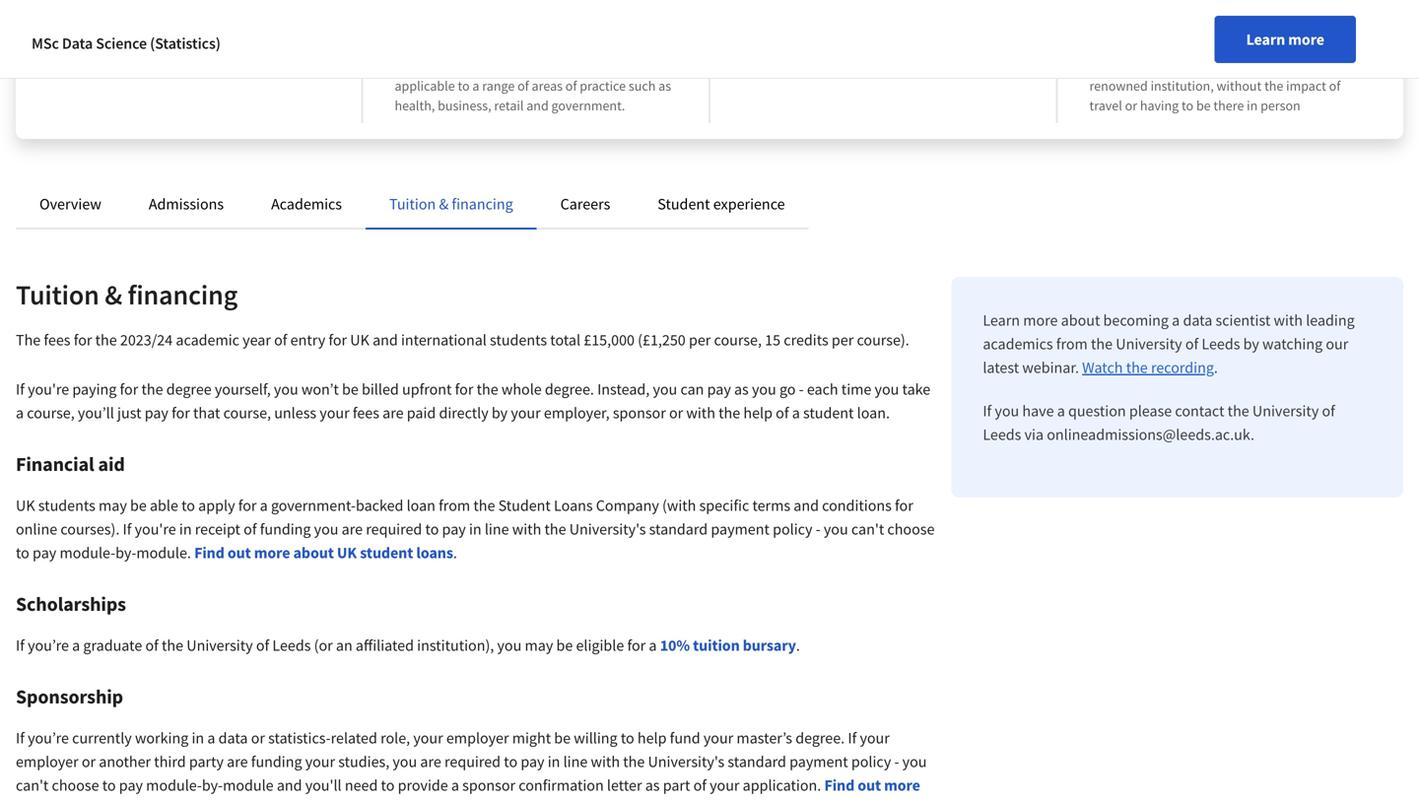 Task type: describe. For each thing, give the bounding box(es) containing it.
standard inside if you're currently working in a data or statistics-related role, your employer might be willing to help fund your master's degree. if your employer or another third party are funding your studies, you are required to pay in line with the university's standard payment policy - you can't choose to pay module-by-module and you'll need to provide a sponsor confirmation letter as part of your application.
[[728, 752, 787, 772]]

statistical
[[494, 57, 549, 75]]

unless
[[274, 403, 317, 423]]

degree. inside if you're currently working in a data or statistics-related role, your employer might be willing to help fund your master's degree. if your employer or another third party are funding your studies, you are required to pay in line with the university's standard payment policy - you can't choose to pay module-by-module and you'll need to provide a sponsor confirmation letter as part of your application.
[[796, 729, 845, 748]]

practice
[[580, 77, 626, 95]]

to right willing
[[621, 729, 635, 748]]

uk students may be able to apply for a government-backed loan from the student loans company (with specific terms and conditions for online courses). if you're in receipt of funding you are required to pay in line with the university's standard payment policy - you can't choose to pay module-by-module.
[[16, 496, 935, 563]]

contact
[[1176, 401, 1225, 421]]

with inside learn more about becoming a data scientist with leading academics from the university of leeds by watching our latest webinar.
[[1274, 311, 1303, 330]]

and up the billed
[[373, 330, 398, 350]]

the right graduate
[[162, 636, 183, 656]]

you inside if you're currently working in a data or statistics-related role, your employer might be willing to help fund your master's degree. if your employer or another third party are funding your studies, you are required to pay in line with the university's standard payment policy - you can't choose to pay module-by-module and you'll need to provide a sponsor confirmation letter as part of your application.
[[903, 752, 927, 772]]

1 vertical spatial &
[[105, 278, 122, 312]]

and inside if you're currently working in a data or statistics-related role, your employer might be willing to help fund your master's degree. if your employer or another third party are funding your studies, you are required to pay in line with the university's standard payment policy - you can't choose to pay module-by-module and you'll need to provide a sponsor confirmation letter as part of your application.
[[277, 776, 302, 796]]

student inside uk students may be able to apply for a government-backed loan from the student loans company (with specific terms and conditions for online courses). if you're in receipt of funding you are required to pay in line with the university's standard payment policy - you can't choose to pay module-by-module.
[[498, 496, 551, 516]]

the up just
[[141, 380, 163, 399]]

earn a prestigious degree from a world- renowned institution, without the impact of travel or having to be there in person
[[1090, 57, 1341, 114]]

employer inside find out more about how to ask your employer to fund your degree
[[171, 800, 237, 802]]

of inside learn more about becoming a data scientist with leading academics from the university of leeds by watching our latest webinar.
[[1186, 334, 1199, 354]]

pay down online
[[33, 543, 56, 563]]

1 horizontal spatial course,
[[223, 403, 271, 423]]

1 horizontal spatial tuition
[[389, 194, 436, 214]]

travel
[[1090, 97, 1123, 114]]

of down skills
[[566, 77, 577, 95]]

scientist
[[1216, 311, 1271, 330]]

1 per from the left
[[689, 330, 711, 350]]

leeds inside learn more about becoming a data scientist with leading academics from the university of leeds by watching our latest webinar.
[[1202, 334, 1241, 354]]

by- inside if you're currently working in a data or statistics-related role, your employer might be willing to help fund your master's degree. if your employer or another third party are funding your studies, you are required to pay in line with the university's standard payment policy - you can't choose to pay module-by-module and you'll need to provide a sponsor confirmation letter as part of your application.
[[202, 776, 223, 796]]

1 vertical spatial .
[[453, 543, 457, 563]]

required inside if you're currently working in a data or statistics-related role, your employer might be willing to help fund your master's degree. if your employer or another third party are funding your studies, you are required to pay in line with the university's standard payment policy - you can't choose to pay module-by-module and you'll need to provide a sponsor confirmation letter as part of your application.
[[445, 752, 501, 772]]

or down currently
[[82, 752, 96, 772]]

(statistics)
[[150, 34, 221, 53]]

a up party
[[207, 729, 215, 748]]

you're inside uk students may be able to apply for a government-backed loan from the student loans company (with specific terms and conditions for online courses). if you're in receipt of funding you are required to pay in line with the university's standard payment policy - you can't choose to pay module-by-module.
[[135, 520, 176, 539]]

a right earn
[[1119, 57, 1126, 75]]

are inside uk students may be able to apply for a government-backed loan from the student loans company (with specific terms and conditions for online courses). if you're in receipt of funding you are required to pay in line with the university's standard payment policy - you can't choose to pay module-by-module.
[[342, 520, 363, 539]]

degree inside the if you're paying for the degree yourself, you won't be billed upfront for the whole degree. instead, you can pay as you go - each time you take a course, you'll just pay for that course, unless your fees are paid directly by your employer, sponsor or with the help of a student loan.
[[166, 380, 212, 399]]

total
[[550, 330, 581, 350]]

be inside earn a prestigious degree from a world- renowned institution, without the impact of travel or having to be there in person
[[1197, 97, 1211, 114]]

help inside the if you're paying for the degree yourself, you won't be billed upfront for the whole degree. instead, you can pay as you go - each time you take a course, you'll just pay for that course, unless your fees are paid directly by your employer, sponsor or with the help of a student loan.
[[744, 403, 773, 423]]

careers link
[[561, 194, 611, 214]]

with inside if you're currently working in a data or statistics-related role, your employer might be willing to help fund your master's degree. if your employer or another third party are funding your studies, you are required to pay in line with the university's standard payment policy - you can't choose to pay module-by-module and you'll need to provide a sponsor confirmation letter as part of your application.
[[591, 752, 620, 772]]

student experience
[[658, 194, 785, 214]]

becoming
[[1104, 311, 1169, 330]]

if you have a question please contact the university of leeds via onlineadmissions@leeds.ac.uk.
[[983, 401, 1336, 445]]

able
[[150, 496, 178, 516]]

conditions
[[822, 496, 892, 516]]

can
[[681, 380, 704, 399]]

university inside if you have a question please contact the university of leeds via onlineadmissions@leeds.ac.uk.
[[1253, 401, 1319, 421]]

module- inside uk students may be able to apply for a government-backed loan from the student loans company (with specific terms and conditions for online courses). if you're in receipt of funding you are required to pay in line with the university's standard payment policy - you can't choose to pay module-by-module.
[[60, 543, 115, 563]]

academics link
[[271, 194, 342, 214]]

to up ask at the bottom left of the page
[[102, 776, 116, 796]]

admissions link
[[149, 194, 224, 214]]

impact
[[1287, 77, 1327, 95]]

pay up ask at the bottom left of the page
[[119, 776, 143, 796]]

if for paying
[[16, 380, 25, 399]]

0 vertical spatial .
[[1215, 358, 1219, 378]]

without
[[1217, 77, 1262, 95]]

fund inside if you're currently working in a data or statistics-related role, your employer might be willing to help fund your master's degree. if your employer or another third party are funding your studies, you are required to pay in line with the university's standard payment policy - you can't choose to pay module-by-module and you'll need to provide a sponsor confirmation letter as part of your application.
[[670, 729, 701, 748]]

an
[[336, 636, 353, 656]]

pay up loans
[[442, 520, 466, 539]]

institution,
[[1151, 77, 1214, 95]]

for up 'paying'
[[74, 330, 92, 350]]

by inside learn more about becoming a data scientist with leading academics from the university of leeds by watching our latest webinar.
[[1244, 334, 1260, 354]]

overview link
[[39, 194, 101, 214]]

for up directly
[[455, 380, 474, 399]]

15
[[765, 330, 781, 350]]

webinar.
[[1023, 358, 1080, 378]]

out for find out more about how to ask your employer to fund your degree
[[858, 776, 881, 796]]

more inside button
[[1289, 30, 1325, 49]]

help inside if you're currently working in a data or statistics-related role, your employer might be willing to help fund your master's degree. if your employer or another third party are funding your studies, you are required to pay in line with the university's standard payment policy - you can't choose to pay module-by-module and you'll need to provide a sponsor confirmation letter as part of your application.
[[638, 729, 667, 748]]

pay right just
[[145, 403, 168, 423]]

(£1,250
[[638, 330, 686, 350]]

academics
[[271, 194, 342, 214]]

1 vertical spatial may
[[525, 636, 553, 656]]

payment inside uk students may be able to apply for a government-backed loan from the student loans company (with specific terms and conditions for online courses). if you're in receipt of funding you are required to pay in line with the university's standard payment policy - you can't choose to pay module-by-module.
[[711, 520, 770, 539]]

course).
[[857, 330, 910, 350]]

ask
[[109, 800, 133, 802]]

application.
[[743, 776, 822, 796]]

0 vertical spatial uk
[[350, 330, 370, 350]]

for right apply
[[238, 496, 257, 516]]

if for currently
[[16, 729, 25, 748]]

a inside uk students may be able to apply for a government-backed loan from the student loans company (with specific terms and conditions for online courses). if you're in receipt of funding you are required to pay in line with the university's standard payment policy - you can't choose to pay module-by-module.
[[260, 496, 268, 516]]

areas
[[532, 77, 563, 95]]

working
[[135, 729, 189, 748]]

be inside uk students may be able to apply for a government-backed loan from the student loans company (with specific terms and conditions for online courses). if you're in receipt of funding you are required to pay in line with the university's standard payment policy - you can't choose to pay module-by-module.
[[130, 496, 147, 516]]

of inside if you have a question please contact the university of leeds via onlineadmissions@leeds.ac.uk.
[[1323, 401, 1336, 421]]

renowned
[[1090, 77, 1148, 95]]

pay right the "can"
[[708, 380, 731, 399]]

1 vertical spatial tuition & financing
[[16, 278, 238, 312]]

about for .
[[293, 543, 334, 563]]

sponsor inside if you're currently working in a data or statistics-related role, your employer might be willing to help fund your master's degree. if your employer or another third party are funding your studies, you are required to pay in line with the university's standard payment policy - you can't choose to pay module-by-module and you'll need to provide a sponsor confirmation letter as part of your application.
[[463, 776, 516, 796]]

you inside if you have a question please contact the university of leeds via onlineadmissions@leeds.ac.uk.
[[995, 401, 1020, 421]]

the inside learn more about becoming a data scientist with leading academics from the university of leeds by watching our latest webinar.
[[1091, 334, 1113, 354]]

backed
[[356, 496, 404, 516]]

students inside uk students may be able to apply for a government-backed loan from the student loans company (with specific terms and conditions for online courses). if you're in receipt of funding you are required to pay in line with the university's standard payment policy - you can't choose to pay module-by-module.
[[38, 496, 95, 516]]

0 vertical spatial fees
[[44, 330, 71, 350]]

with inside the if you're paying for the degree yourself, you won't be billed upfront for the whole degree. instead, you can pay as you go - each time you take a course, you'll just pay for that course, unless your fees are paid directly by your employer, sponsor or with the help of a student loan.
[[687, 403, 716, 423]]

to left ask at the bottom left of the page
[[92, 800, 106, 802]]

data inside if you're currently working in a data or statistics-related role, your employer might be willing to help fund your master's degree. if your employer or another third party are funding your studies, you are required to pay in line with the university's standard payment policy - you can't choose to pay module-by-module and you'll need to provide a sponsor confirmation letter as part of your application.
[[219, 729, 248, 748]]

experience
[[714, 194, 785, 214]]

paid
[[407, 403, 436, 423]]

whole
[[502, 380, 542, 399]]

watching
[[1263, 334, 1323, 354]]

confirmation
[[519, 776, 604, 796]]

or left "statistics-"
[[251, 729, 265, 748]]

in-
[[428, 57, 443, 75]]

from inside learn more about becoming a data scientist with leading academics from the university of leeds by watching our latest webinar.
[[1057, 334, 1088, 354]]

the up directly
[[477, 380, 499, 399]]

to right need
[[381, 776, 395, 796]]

build
[[395, 57, 425, 75]]

10% tuition bursary link
[[660, 636, 796, 656]]

master's
[[737, 729, 793, 748]]

if you're currently working in a data or statistics-related role, your employer might be willing to help fund your master's degree. if your employer or another third party are funding your studies, you are required to pay in line with the university's standard payment policy - you can't choose to pay module-by-module and you'll need to provide a sponsor confirmation letter as part of your application.
[[16, 729, 927, 796]]

policy inside if you're currently working in a data or statistics-related role, your employer might be willing to help fund your master's degree. if your employer or another third party are funding your studies, you are required to pay in line with the university's standard payment policy - you can't choose to pay module-by-module and you'll need to provide a sponsor confirmation letter as part of your application.
[[852, 752, 892, 772]]

the up specific on the bottom of the page
[[719, 403, 741, 423]]

of left (or
[[256, 636, 269, 656]]

are inside the if you're paying for the degree yourself, you won't be billed upfront for the whole degree. instead, you can pay as you go - each time you take a course, you'll just pay for that course, unless your fees are paid directly by your employer, sponsor or with the help of a student loan.
[[383, 403, 404, 423]]

if for have
[[983, 401, 992, 421]]

aid
[[98, 452, 125, 477]]

more inside learn more about becoming a data scientist with leading academics from the university of leeds by watching our latest webinar.
[[1024, 311, 1058, 330]]

degree inside earn a prestigious degree from a world- renowned institution, without the impact of travel or having to be there in person
[[1196, 57, 1235, 75]]

science for of
[[128, 30, 192, 55]]

2 vertical spatial university
[[187, 636, 253, 656]]

demand
[[443, 57, 491, 75]]

1 vertical spatial student
[[360, 543, 413, 563]]

0 vertical spatial financing
[[452, 194, 513, 214]]

university's inside if you're currently working in a data or statistics-related role, your employer might be willing to help fund your master's degree. if your employer or another third party are funding your studies, you are required to pay in line with the university's standard payment policy - you can't choose to pay module-by-module and you'll need to provide a sponsor confirmation letter as part of your application.
[[648, 752, 725, 772]]

need
[[345, 776, 378, 796]]

0 horizontal spatial financing
[[128, 278, 238, 312]]

data
[[62, 34, 93, 53]]

credits
[[784, 330, 829, 350]]

a left graduate
[[72, 636, 80, 656]]

institution),
[[417, 636, 494, 656]]

1 horizontal spatial student
[[658, 194, 710, 214]]

if you're paying for the degree yourself, you won't be billed upfront for the whole degree. instead, you can pay as you go - each time you take a course, you'll just pay for that course, unless your fees are paid directly by your employer, sponsor or with the help of a student loan.
[[16, 380, 931, 423]]

onlineadmissions@leeds.ac.uk.
[[1047, 425, 1255, 445]]

a left 10%
[[649, 636, 657, 656]]

skills
[[552, 57, 580, 75]]

2 vertical spatial .
[[796, 636, 800, 656]]

degree inside find out more about how to ask your employer to fund your degree
[[327, 800, 374, 802]]

be left eligible
[[557, 636, 573, 656]]

have
[[1023, 401, 1054, 421]]

for right entry
[[329, 330, 347, 350]]

the inside if you have a question please contact the university of leeds via onlineadmissions@leeds.ac.uk.
[[1228, 401, 1250, 421]]

such
[[629, 77, 656, 95]]

a down go
[[792, 403, 800, 423]]

scholarships
[[16, 592, 126, 617]]

careers
[[561, 194, 611, 214]]

data inside learn more about becoming a data scientist with leading academics from the university of leeds by watching our latest webinar.
[[1184, 311, 1213, 330]]

if for a
[[16, 636, 25, 656]]

a inside if you have a question please contact the university of leeds via onlineadmissions@leeds.ac.uk.
[[1058, 401, 1066, 421]]

person
[[1261, 97, 1301, 114]]

2023/24
[[120, 330, 173, 350]]

letter
[[607, 776, 642, 796]]

2 per from the left
[[832, 330, 854, 350]]

receipt
[[195, 520, 241, 539]]

to right the able
[[182, 496, 195, 516]]

tuition
[[693, 636, 740, 656]]

and down areas
[[527, 97, 549, 114]]

government.
[[552, 97, 625, 114]]

another
[[99, 752, 151, 772]]

to down might
[[504, 752, 518, 772]]

funding for a
[[260, 520, 311, 539]]

can't inside if you're currently working in a data or statistics-related role, your employer might be willing to help fund your master's degree. if your employer or another third party are funding your studies, you are required to pay in line with the university's standard payment policy - you can't choose to pay module-by-module and you'll need to provide a sponsor confirmation letter as part of your application.
[[16, 776, 49, 796]]

for right eligible
[[628, 636, 646, 656]]

msc
[[32, 34, 59, 53]]

2 horizontal spatial employer
[[446, 729, 509, 748]]

courses).
[[60, 520, 120, 539]]

uk inside uk students may be able to apply for a government-backed loan from the student loans company (with specific terms and conditions for online courses). if you're in receipt of funding you are required to pay in line with the university's standard payment policy - you can't choose to pay module-by-module.
[[16, 496, 35, 516]]

leading
[[1307, 311, 1355, 330]]

upfront
[[402, 380, 452, 399]]

you're inside the if you're paying for the degree yourself, you won't be billed upfront for the whole degree. instead, you can pay as you go - each time you take a course, you'll just pay for that course, unless your fees are paid directly by your employer, sponsor or with the help of a student loan.
[[28, 380, 69, 399]]

for right the conditions
[[895, 496, 914, 516]]

instead,
[[598, 380, 650, 399]]

government-
[[271, 496, 356, 516]]

take
[[903, 380, 931, 399]]

line inside if you're currently working in a data or statistics-related role, your employer might be willing to help fund your master's degree. if your employer or another third party are funding your studies, you are required to pay in line with the university's standard payment policy - you can't choose to pay module-by-module and you'll need to provide a sponsor confirmation letter as part of your application.
[[564, 752, 588, 772]]

loan
[[407, 496, 436, 516]]

and up practice
[[583, 57, 605, 75]]

required inside uk students may be able to apply for a government-backed loan from the student loans company (with specific terms and conditions for online courses). if you're in receipt of funding you are required to pay in line with the university's standard payment policy - you can't choose to pay module-by-module.
[[366, 520, 422, 539]]



Task type: locate. For each thing, give the bounding box(es) containing it.
1 vertical spatial uk
[[16, 496, 35, 516]]

you're inside if you're currently working in a data or statistics-related role, your employer might be willing to help fund your master's degree. if your employer or another third party are funding your studies, you are required to pay in line with the university's standard payment policy - you can't choose to pay module-by-module and you'll need to provide a sponsor confirmation letter as part of your application.
[[28, 729, 69, 748]]

find for find out more about uk student loans .
[[194, 543, 225, 563]]

or down renowned
[[1126, 97, 1138, 114]]

2 vertical spatial from
[[439, 496, 470, 516]]

fees right "the" on the left top of the page
[[44, 330, 71, 350]]

student inside the if you're paying for the degree yourself, you won't be billed upfront for the whole degree. instead, you can pay as you go - each time you take a course, you'll just pay for that course, unless your fees are paid directly by your employer, sponsor or with the help of a student loan.
[[804, 403, 854, 423]]

you're up module.
[[135, 520, 176, 539]]

year
[[243, 330, 271, 350]]

loans
[[554, 496, 593, 516]]

prestigious
[[1129, 57, 1193, 75]]

there
[[1214, 97, 1245, 114]]

1 vertical spatial as
[[735, 380, 749, 399]]

if right master's
[[848, 729, 857, 748]]

1 horizontal spatial from
[[1057, 334, 1088, 354]]

2 vertical spatial degree
[[327, 800, 374, 802]]

loan.
[[857, 403, 890, 423]]

1 vertical spatial leeds
[[983, 425, 1022, 445]]

1 horizontal spatial per
[[832, 330, 854, 350]]

to down institution,
[[1182, 97, 1194, 114]]

if down scholarships
[[16, 636, 25, 656]]

. right tuition on the bottom of the page
[[796, 636, 800, 656]]

and left you'll
[[277, 776, 302, 796]]

out inside find out more about how to ask your employer to fund your degree
[[858, 776, 881, 796]]

our
[[1326, 334, 1349, 354]]

0 vertical spatial student
[[658, 194, 710, 214]]

might
[[512, 729, 551, 748]]

0 horizontal spatial are
[[227, 752, 248, 772]]

find out more about uk student loans .
[[194, 543, 457, 563]]

0 horizontal spatial data
[[219, 729, 248, 748]]

1 vertical spatial help
[[638, 729, 667, 748]]

0 vertical spatial standard
[[649, 520, 708, 539]]

1 vertical spatial fees
[[353, 403, 380, 423]]

watch the recording link
[[1083, 358, 1215, 378]]

about for your
[[16, 800, 56, 802]]

as
[[659, 77, 672, 95], [735, 380, 749, 399], [646, 776, 660, 796]]

1 vertical spatial by
[[492, 403, 508, 423]]

willing
[[574, 729, 618, 748]]

- inside uk students may be able to apply for a government-backed loan from the student loans company (with specific terms and conditions for online courses). if you're in receipt of funding you are required to pay in line with the university's standard payment policy - you can't choose to pay module-by-module.
[[816, 520, 821, 539]]

if inside uk students may be able to apply for a government-backed loan from the student loans company (with specific terms and conditions for online courses). if you're in receipt of funding you are required to pay in line with the university's standard payment policy - you can't choose to pay module-by-module.
[[123, 520, 132, 539]]

university inside learn more about becoming a data scientist with leading academics from the university of leeds by watching our latest webinar.
[[1116, 334, 1183, 354]]

entry
[[291, 330, 326, 350]]

. up contact
[[1215, 358, 1219, 378]]

student left loans
[[498, 496, 551, 516]]

provide
[[398, 776, 448, 796]]

0 horizontal spatial employer
[[16, 752, 79, 772]]

1 horizontal spatial &
[[439, 194, 449, 214]]

1 you're from the top
[[28, 636, 69, 656]]

1 horizontal spatial can't
[[852, 520, 885, 539]]

terms
[[753, 496, 791, 516]]

0 horizontal spatial .
[[453, 543, 457, 563]]

. up institution),
[[453, 543, 457, 563]]

learn
[[1247, 30, 1286, 49], [983, 311, 1020, 330]]

you're for a
[[28, 636, 69, 656]]

to down online
[[16, 543, 29, 563]]

funding down government-
[[260, 520, 311, 539]]

from inside earn a prestigious degree from a world- renowned institution, without the impact of travel or having to be there in person
[[1238, 57, 1266, 75]]

0 vertical spatial -
[[799, 380, 804, 399]]

be left the billed
[[342, 380, 359, 399]]

degree down need
[[327, 800, 374, 802]]

just
[[117, 403, 141, 423]]

the up letter
[[623, 752, 645, 772]]

pay
[[708, 380, 731, 399], [145, 403, 168, 423], [442, 520, 466, 539], [33, 543, 56, 563], [521, 752, 545, 772], [119, 776, 143, 796]]

of up recording
[[1186, 334, 1199, 354]]

find down receipt
[[194, 543, 225, 563]]

health,
[[395, 97, 435, 114]]

0 horizontal spatial student
[[360, 543, 413, 563]]

by down the whole
[[492, 403, 508, 423]]

1 vertical spatial financing
[[128, 278, 238, 312]]

university
[[1116, 334, 1183, 354], [1253, 401, 1319, 421], [187, 636, 253, 656]]

find for find out more about how to ask your employer to fund your degree
[[825, 776, 855, 796]]

help
[[744, 403, 773, 423], [638, 729, 667, 748]]

0 horizontal spatial may
[[99, 496, 127, 516]]

choose inside uk students may be able to apply for a government-backed loan from the student loans company (with specific terms and conditions for online courses). if you're in receipt of funding you are required to pay in line with the university's standard payment policy - you can't choose to pay module-by-module.
[[888, 520, 935, 539]]

out down receipt
[[228, 543, 251, 563]]

0 vertical spatial funding
[[260, 520, 311, 539]]

0 vertical spatial learn
[[1247, 30, 1286, 49]]

0 vertical spatial policy
[[773, 520, 813, 539]]

the right loan
[[474, 496, 495, 516]]

as left part
[[646, 776, 660, 796]]

leeds left via
[[983, 425, 1022, 445]]

the
[[16, 330, 41, 350]]

by down scientist
[[1244, 334, 1260, 354]]

master
[[47, 30, 104, 55]]

about inside learn more about becoming a data scientist with leading academics from the university of leeds by watching our latest webinar.
[[1062, 311, 1101, 330]]

0 vertical spatial tuition
[[389, 194, 436, 214]]

by-
[[115, 543, 136, 563], [202, 776, 223, 796]]

1 horizontal spatial about
[[293, 543, 334, 563]]

more
[[1289, 30, 1325, 49], [1024, 311, 1058, 330], [254, 543, 290, 563], [885, 776, 921, 796]]

payment up application.
[[790, 752, 849, 772]]

or inside earn a prestigious degree from a world- renowned institution, without the impact of travel or having to be there in person
[[1126, 97, 1138, 114]]

employer
[[446, 729, 509, 748], [16, 752, 79, 772], [171, 800, 237, 802]]

watch
[[1083, 358, 1123, 378]]

uk right entry
[[350, 330, 370, 350]]

to inside master of science build in-demand statistical  skills and expertise applicable to a range of areas of practice such as health, business, retail and government.
[[458, 77, 470, 95]]

0 vertical spatial may
[[99, 496, 127, 516]]

science
[[128, 30, 192, 55], [96, 34, 147, 53]]

0 vertical spatial university's
[[570, 520, 646, 539]]

1 horizontal spatial university's
[[648, 752, 725, 772]]

the left 2023/24
[[95, 330, 117, 350]]

university's inside uk students may be able to apply for a government-backed loan from the student loans company (with specific terms and conditions for online courses). if you're in receipt of funding you are required to pay in line with the university's standard payment policy - you can't choose to pay module-by-module.
[[570, 520, 646, 539]]

affiliated
[[356, 636, 414, 656]]

of inside uk students may be able to apply for a government-backed loan from the student loans company (with specific terms and conditions for online courses). if you're in receipt of funding you are required to pay in line with the university's standard payment policy - you can't choose to pay module-by-module.
[[244, 520, 257, 539]]

if inside the if you're paying for the degree yourself, you won't be billed upfront for the whole degree. instead, you can pay as you go - each time you take a course, you'll just pay for that course, unless your fees are paid directly by your employer, sponsor or with the help of a student loan.
[[16, 380, 25, 399]]

and
[[583, 57, 605, 75], [527, 97, 549, 114], [373, 330, 398, 350], [794, 496, 819, 516], [277, 776, 302, 796]]

can't down "sponsorship"
[[16, 776, 49, 796]]

0 horizontal spatial -
[[799, 380, 804, 399]]

0 vertical spatial degree.
[[545, 380, 594, 399]]

2 horizontal spatial -
[[895, 752, 900, 772]]

choose inside if you're currently working in a data or statistics-related role, your employer might be willing to help fund your master's degree. if your employer or another third party are funding your studies, you are required to pay in line with the university's standard payment policy - you can't choose to pay module-by-module and you'll need to provide a sponsor confirmation letter as part of your application.
[[52, 776, 99, 796]]

for up just
[[120, 380, 138, 399]]

fees inside the if you're paying for the degree yourself, you won't be billed upfront for the whole degree. instead, you can pay as you go - each time you take a course, you'll just pay for that course, unless your fees are paid directly by your employer, sponsor or with the help of a student loan.
[[353, 403, 380, 423]]

fund down 'module'
[[257, 800, 289, 802]]

tuition & financing
[[389, 194, 513, 214], [16, 278, 238, 312]]

choose up how
[[52, 776, 99, 796]]

as inside if you're currently working in a data or statistics-related role, your employer might be willing to help fund your master's degree. if your employer or another third party are funding your studies, you are required to pay in line with the university's standard payment policy - you can't choose to pay module-by-module and you'll need to provide a sponsor confirmation letter as part of your application.
[[646, 776, 660, 796]]

1 vertical spatial learn
[[983, 311, 1020, 330]]

be inside if you're currently working in a data or statistics-related role, your employer might be willing to help fund your master's degree. if your employer or another third party are funding your studies, you are required to pay in line with the university's standard payment policy - you can't choose to pay module-by-module and you'll need to provide a sponsor confirmation letter as part of your application.
[[554, 729, 571, 748]]

with inside uk students may be able to apply for a government-backed loan from the student loans company (with specific terms and conditions for online courses). if you're in receipt of funding you are required to pay in line with the university's standard payment policy - you can't choose to pay module-by-module.
[[512, 520, 542, 539]]

can't inside uk students may be able to apply for a government-backed loan from the student loans company (with specific terms and conditions for online courses). if you're in receipt of funding you are required to pay in line with the university's standard payment policy - you can't choose to pay module-by-module.
[[852, 520, 885, 539]]

fees down the billed
[[353, 403, 380, 423]]

watch the recording .
[[1083, 358, 1219, 378]]

module- inside if you're currently working in a data or statistics-related role, your employer might be willing to help fund your master's degree. if your employer or another third party are funding your studies, you are required to pay in line with the university's standard payment policy - you can't choose to pay module-by-module and you'll need to provide a sponsor confirmation letter as part of your application.
[[146, 776, 202, 796]]

out for find out more about uk student loans .
[[228, 543, 251, 563]]

1 vertical spatial module-
[[146, 776, 202, 796]]

more inside find out more about how to ask your employer to fund your degree
[[885, 776, 921, 796]]

and inside uk students may be able to apply for a government-backed loan from the student loans company (with specific terms and conditions for online courses). if you're in receipt of funding you are required to pay in line with the university's standard payment policy - you can't choose to pay module-by-module.
[[794, 496, 819, 516]]

of right graduate
[[145, 636, 159, 656]]

loans
[[416, 543, 453, 563]]

module
[[223, 776, 274, 796]]

0 vertical spatial employer
[[446, 729, 509, 748]]

sponsor
[[613, 403, 666, 423], [463, 776, 516, 796]]

a up the "financial"
[[16, 403, 24, 423]]

funding for statistics-
[[251, 752, 302, 772]]

as left go
[[735, 380, 749, 399]]

1 horizontal spatial may
[[525, 636, 553, 656]]

1 horizontal spatial tuition & financing
[[389, 194, 513, 214]]

if
[[16, 380, 25, 399], [983, 401, 992, 421], [123, 520, 132, 539], [16, 636, 25, 656], [16, 729, 25, 748], [848, 729, 857, 748]]

business,
[[438, 97, 492, 114]]

of right data
[[108, 30, 125, 55]]

can't down the conditions
[[852, 520, 885, 539]]

how
[[59, 800, 89, 802]]

1 horizontal spatial student
[[804, 403, 854, 423]]

may up courses).
[[99, 496, 127, 516]]

by- down courses).
[[115, 543, 136, 563]]

0 vertical spatial student
[[804, 403, 854, 423]]

1 horizontal spatial line
[[564, 752, 588, 772]]

0 horizontal spatial find
[[194, 543, 225, 563]]

leeds left (or
[[272, 636, 311, 656]]

be left the able
[[130, 496, 147, 516]]

1 horizontal spatial by
[[1244, 334, 1260, 354]]

you're for currently
[[28, 729, 69, 748]]

1 vertical spatial employer
[[16, 752, 79, 772]]

be left there
[[1197, 97, 1211, 114]]

course, left you'll
[[27, 403, 75, 423]]

learn for learn more
[[1247, 30, 1286, 49]]

course, down the yourself,
[[223, 403, 271, 423]]

won't
[[302, 380, 339, 399]]

from up webinar.
[[1057, 334, 1088, 354]]

find inside find out more about how to ask your employer to fund your degree
[[825, 776, 855, 796]]

go
[[780, 380, 796, 399]]

about down government-
[[293, 543, 334, 563]]

international
[[401, 330, 487, 350]]

0 vertical spatial payment
[[711, 520, 770, 539]]

2 vertical spatial leeds
[[272, 636, 311, 656]]

1 vertical spatial funding
[[251, 752, 302, 772]]

party
[[189, 752, 224, 772]]

0 vertical spatial students
[[490, 330, 547, 350]]

-
[[799, 380, 804, 399], [816, 520, 821, 539], [895, 752, 900, 772]]

- inside the if you're paying for the degree yourself, you won't be billed upfront for the whole degree. instead, you can pay as you go - each time you take a course, you'll just pay for that course, unless your fees are paid directly by your employer, sponsor or with the help of a student loan.
[[799, 380, 804, 399]]

be inside the if you're paying for the degree yourself, you won't be billed upfront for the whole degree. instead, you can pay as you go - each time you take a course, you'll just pay for that course, unless your fees are paid directly by your employer, sponsor or with the help of a student loan.
[[342, 380, 359, 399]]

to up loans
[[425, 520, 439, 539]]

0 vertical spatial sponsor
[[613, 403, 666, 423]]

yourself,
[[215, 380, 271, 399]]

0 horizontal spatial standard
[[649, 520, 708, 539]]

from inside uk students may be able to apply for a government-backed loan from the student loans company (with specific terms and conditions for online courses). if you're in receipt of funding you are required to pay in line with the university's standard payment policy - you can't choose to pay module-by-module.
[[439, 496, 470, 516]]

the right 'watch'
[[1127, 358, 1148, 378]]

tuition & financing link
[[389, 194, 513, 214]]

learn inside button
[[1247, 30, 1286, 49]]

0 vertical spatial can't
[[852, 520, 885, 539]]

you are
[[393, 752, 442, 772]]

a inside master of science build in-demand statistical  skills and expertise applicable to a range of areas of practice such as health, business, retail and government.
[[473, 77, 480, 95]]

financial aid
[[16, 452, 125, 477]]

data left scientist
[[1184, 311, 1213, 330]]

0 horizontal spatial university's
[[570, 520, 646, 539]]

if right courses).
[[123, 520, 132, 539]]

the inside earn a prestigious degree from a world- renowned institution, without the impact of travel or having to be there in person
[[1265, 77, 1284, 95]]

the inside if you're currently working in a data or statistics-related role, your employer might be willing to help fund your master's degree. if your employer or another third party are funding your studies, you are required to pay in line with the university's standard payment policy - you can't choose to pay module-by-module and you'll need to provide a sponsor confirmation letter as part of your application.
[[623, 752, 645, 772]]

currently
[[72, 729, 132, 748]]

studies,
[[338, 752, 390, 772]]

online
[[16, 520, 57, 539]]

a right the 'provide'
[[451, 776, 459, 796]]

of inside if you're currently working in a data or statistics-related role, your employer might be willing to help fund your master's degree. if your employer or another third party are funding your studies, you are required to pay in line with the university's standard payment policy - you can't choose to pay module-by-module and you'll need to provide a sponsor confirmation letter as part of your application.
[[694, 776, 707, 796]]

module- down courses).
[[60, 543, 115, 563]]

student down the each
[[804, 403, 854, 423]]

course,
[[714, 330, 762, 350], [27, 403, 75, 423], [223, 403, 271, 423]]

find out more about uk student loans link
[[194, 543, 453, 563]]

policy inside uk students may be able to apply for a government-backed loan from the student loans company (with specific terms and conditions for online courses). if you're in receipt of funding you are required to pay in line with the university's standard payment policy - you can't choose to pay module-by-module.
[[773, 520, 813, 539]]

of right impact
[[1330, 77, 1341, 95]]

if inside if you have a question please contact the university of leeds via onlineadmissions@leeds.ac.uk.
[[983, 401, 992, 421]]

about up 'watch'
[[1062, 311, 1101, 330]]

degree up without
[[1196, 57, 1235, 75]]

overview
[[39, 194, 101, 214]]

2 horizontal spatial university
[[1253, 401, 1319, 421]]

0 horizontal spatial choose
[[52, 776, 99, 796]]

1 vertical spatial -
[[816, 520, 821, 539]]

by
[[1244, 334, 1260, 354], [492, 403, 508, 423]]

sponsor inside the if you're paying for the degree yourself, you won't be billed upfront for the whole degree. instead, you can pay as you go - each time you take a course, you'll just pay for that course, unless your fees are paid directly by your employer, sponsor or with the help of a student loan.
[[613, 403, 666, 423]]

0 horizontal spatial course,
[[27, 403, 75, 423]]

of down go
[[776, 403, 789, 423]]

of inside the if you're paying for the degree yourself, you won't be billed upfront for the whole degree. instead, you can pay as you go - each time you take a course, you'll just pay for that course, unless your fees are paid directly by your employer, sponsor or with the help of a student loan.
[[776, 403, 789, 423]]

in inside earn a prestigious degree from a world- renowned institution, without the impact of travel or having to be there in person
[[1247, 97, 1258, 114]]

2 horizontal spatial are
[[383, 403, 404, 423]]

1 vertical spatial students
[[38, 496, 95, 516]]

0 horizontal spatial sponsor
[[463, 776, 516, 796]]

time
[[842, 380, 872, 399]]

fund up part
[[670, 729, 701, 748]]

of inside earn a prestigious degree from a world- renowned institution, without the impact of travel or having to be there in person
[[1330, 77, 1341, 95]]

of right part
[[694, 776, 707, 796]]

2 you're from the top
[[28, 729, 69, 748]]

learn for learn more about becoming a data scientist with leading academics from the university of leeds by watching our latest webinar.
[[983, 311, 1020, 330]]

2 vertical spatial uk
[[337, 543, 357, 563]]

you're
[[28, 380, 69, 399], [135, 520, 176, 539]]

sponsor down instead,
[[613, 403, 666, 423]]

0 horizontal spatial degree
[[166, 380, 212, 399]]

1 vertical spatial choose
[[52, 776, 99, 796]]

leeds inside if you have a question please contact the university of leeds via onlineadmissions@leeds.ac.uk.
[[983, 425, 1022, 445]]

1 vertical spatial data
[[219, 729, 248, 748]]

fees
[[44, 330, 71, 350], [353, 403, 380, 423]]

range
[[482, 77, 515, 95]]

question
[[1069, 401, 1127, 421]]

1 vertical spatial tuition
[[16, 278, 99, 312]]

employer up find out more about how to ask your employer to fund your degree link
[[446, 729, 509, 748]]

you're down "sponsorship"
[[28, 729, 69, 748]]

a
[[1119, 57, 1126, 75], [1268, 57, 1275, 75], [473, 77, 480, 95], [1172, 311, 1180, 330], [1058, 401, 1066, 421], [16, 403, 24, 423], [792, 403, 800, 423], [260, 496, 268, 516], [72, 636, 80, 656], [649, 636, 657, 656], [207, 729, 215, 748], [451, 776, 459, 796]]

fund inside find out more about how to ask your employer to fund your degree
[[257, 800, 289, 802]]

student down backed
[[360, 543, 413, 563]]

having
[[1141, 97, 1179, 114]]

0 horizontal spatial line
[[485, 520, 509, 539]]

the
[[1265, 77, 1284, 95], [95, 330, 117, 350], [1091, 334, 1113, 354], [1127, 358, 1148, 378], [141, 380, 163, 399], [477, 380, 499, 399], [1228, 401, 1250, 421], [719, 403, 741, 423], [474, 496, 495, 516], [545, 520, 566, 539], [162, 636, 183, 656], [623, 752, 645, 772]]

payment inside if you're currently working in a data or statistics-related role, your employer might be willing to help fund your master's degree. if your employer or another third party are funding your studies, you are required to pay in line with the university's standard payment policy - you can't choose to pay module-by-module and you'll need to provide a sponsor confirmation letter as part of your application.
[[790, 752, 849, 772]]

expertise
[[608, 57, 661, 75]]

the right contact
[[1228, 401, 1250, 421]]

standard
[[649, 520, 708, 539], [728, 752, 787, 772]]

degree up that
[[166, 380, 212, 399]]

directly
[[439, 403, 489, 423]]

retail
[[494, 97, 524, 114]]

1 horizontal spatial you're
[[135, 520, 176, 539]]

leeds
[[1202, 334, 1241, 354], [983, 425, 1022, 445], [272, 636, 311, 656]]

for left that
[[172, 403, 190, 423]]

pay down might
[[521, 752, 545, 772]]

uk
[[350, 330, 370, 350], [16, 496, 35, 516], [337, 543, 357, 563]]

master of science build in-demand statistical  skills and expertise applicable to a range of areas of practice such as health, business, retail and government.
[[47, 30, 672, 114]]

1 vertical spatial university's
[[648, 752, 725, 772]]

as inside master of science build in-demand statistical  skills and expertise applicable to a range of areas of practice such as health, business, retail and government.
[[659, 77, 672, 95]]

you
[[274, 380, 298, 399], [653, 380, 678, 399], [752, 380, 777, 399], [875, 380, 900, 399], [995, 401, 1020, 421], [314, 520, 339, 539], [824, 520, 849, 539], [497, 636, 522, 656], [903, 752, 927, 772]]

1 horizontal spatial choose
[[888, 520, 935, 539]]

to down 'module'
[[240, 800, 254, 802]]

1 horizontal spatial payment
[[790, 752, 849, 772]]

find out more about how to ask your employer to fund your degree link
[[16, 776, 921, 802]]

1 horizontal spatial sponsor
[[613, 403, 666, 423]]

1 horizontal spatial data
[[1184, 311, 1213, 330]]

of right year
[[274, 330, 287, 350]]

may inside uk students may be able to apply for a government-backed loan from the student loans company (with specific terms and conditions for online courses). if you're in receipt of funding you are required to pay in line with the university's standard payment policy - you can't choose to pay module-by-module.
[[99, 496, 127, 516]]

1 horizontal spatial students
[[490, 330, 547, 350]]

1 horizontal spatial financing
[[452, 194, 513, 214]]

from right loan
[[439, 496, 470, 516]]

required
[[366, 520, 422, 539], [445, 752, 501, 772]]

by- inside uk students may be able to apply for a government-backed loan from the student loans company (with specific terms and conditions for online courses). if you're in receipt of funding you are required to pay in line with the university's standard payment policy - you can't choose to pay module-by-module.
[[115, 543, 136, 563]]

0 vertical spatial tuition & financing
[[389, 194, 513, 214]]

0 vertical spatial leeds
[[1202, 334, 1241, 354]]

required up find out more about how to ask your employer to fund your degree link
[[445, 752, 501, 772]]

0 horizontal spatial payment
[[711, 520, 770, 539]]

to inside earn a prestigious degree from a world- renowned institution, without the impact of travel or having to be there in person
[[1182, 97, 1194, 114]]

graduate
[[83, 636, 142, 656]]

module.
[[136, 543, 191, 563]]

the down loans
[[545, 520, 566, 539]]

out right application.
[[858, 776, 881, 796]]

0 horizontal spatial degree.
[[545, 380, 594, 399]]

0 vertical spatial are
[[383, 403, 404, 423]]

by inside the if you're paying for the degree yourself, you won't be billed upfront for the whole degree. instead, you can pay as you go - each time you take a course, you'll just pay for that course, unless your fees are paid directly by your employer, sponsor or with the help of a student loan.
[[492, 403, 508, 423]]

0 horizontal spatial students
[[38, 496, 95, 516]]

1 vertical spatial line
[[564, 752, 588, 772]]

learn up the academics
[[983, 311, 1020, 330]]

if you're a graduate of the university of leeds (or an affiliated institution), you may be eligible for a 10% tuition bursary .
[[16, 636, 800, 656]]

0 horizontal spatial help
[[638, 729, 667, 748]]

a down demand
[[473, 77, 480, 95]]

1 vertical spatial fund
[[257, 800, 289, 802]]

a left world-
[[1268, 57, 1275, 75]]

admissions
[[149, 194, 224, 214]]

as inside the if you're paying for the degree yourself, you won't be billed upfront for the whole degree. instead, you can pay as you go - each time you take a course, you'll just pay for that course, unless your fees are paid directly by your employer, sponsor or with the help of a student loan.
[[735, 380, 749, 399]]

line inside uk students may be able to apply for a government-backed loan from the student loans company (with specific terms and conditions for online courses). if you're in receipt of funding you are required to pay in line with the university's standard payment policy - you can't choose to pay module-by-module.
[[485, 520, 509, 539]]

funding inside if you're currently working in a data or statistics-related role, your employer might be willing to help fund your master's degree. if your employer or another third party are funding your studies, you are required to pay in line with the university's standard payment policy - you can't choose to pay module-by-module and you'll need to provide a sponsor confirmation letter as part of your application.
[[251, 752, 302, 772]]

students left total
[[490, 330, 547, 350]]

sponsorship
[[16, 685, 123, 709]]

as right such on the top
[[659, 77, 672, 95]]

1 horizontal spatial employer
[[171, 800, 237, 802]]

learn up world-
[[1247, 30, 1286, 49]]

1 horizontal spatial module-
[[146, 776, 202, 796]]

science inside master of science build in-demand statistical  skills and expertise applicable to a range of areas of practice such as health, business, retail and government.
[[128, 30, 192, 55]]

science for data
[[96, 34, 147, 53]]

- inside if you're currently working in a data or statistics-related role, your employer might be willing to help fund your master's degree. if your employer or another third party are funding your studies, you are required to pay in line with the university's standard payment policy - you can't choose to pay module-by-module and you'll need to provide a sponsor confirmation letter as part of your application.
[[895, 752, 900, 772]]

a inside learn more about becoming a data scientist with leading academics from the university of leeds by watching our latest webinar.
[[1172, 311, 1180, 330]]

statistics-
[[268, 729, 331, 748]]

0 horizontal spatial tuition & financing
[[16, 278, 238, 312]]

of down statistical
[[518, 77, 529, 95]]

are inside if you're currently working in a data or statistics-related role, your employer might be willing to help fund your master's degree. if your employer or another third party are funding your studies, you are required to pay in line with the university's standard payment policy - you can't choose to pay module-by-module and you'll need to provide a sponsor confirmation letter as part of your application.
[[227, 752, 248, 772]]

or inside the if you're paying for the degree yourself, you won't be billed upfront for the whole degree. instead, you can pay as you go - each time you take a course, you'll just pay for that course, unless your fees are paid directly by your employer, sponsor or with the help of a student loan.
[[669, 403, 683, 423]]

a right the have
[[1058, 401, 1066, 421]]

student left experience
[[658, 194, 710, 214]]

recording
[[1152, 358, 1215, 378]]

by- down party
[[202, 776, 223, 796]]

be right might
[[554, 729, 571, 748]]

2 vertical spatial -
[[895, 752, 900, 772]]

per right the (£1,250
[[689, 330, 711, 350]]

degree. inside the if you're paying for the degree yourself, you won't be billed upfront for the whole degree. instead, you can pay as you go - each time you take a course, you'll just pay for that course, unless your fees are paid directly by your employer, sponsor or with the help of a student loan.
[[545, 380, 594, 399]]

0 vertical spatial about
[[1062, 311, 1101, 330]]

eligible
[[576, 636, 624, 656]]

2 horizontal spatial degree
[[1196, 57, 1235, 75]]

0 vertical spatial you're
[[28, 380, 69, 399]]

standard inside uk students may be able to apply for a government-backed loan from the student loans company (with specific terms and conditions for online courses). if you're in receipt of funding you are required to pay in line with the university's standard payment policy - you can't choose to pay module-by-module.
[[649, 520, 708, 539]]

1 horizontal spatial -
[[816, 520, 821, 539]]

1 vertical spatial by-
[[202, 776, 223, 796]]

per
[[689, 330, 711, 350], [832, 330, 854, 350]]

sponsor down might
[[463, 776, 516, 796]]

0 vertical spatial line
[[485, 520, 509, 539]]

2 horizontal spatial course,
[[714, 330, 762, 350]]

standard down (with
[[649, 520, 708, 539]]

1 horizontal spatial .
[[796, 636, 800, 656]]



Task type: vqa. For each thing, say whether or not it's contained in the screenshot.
Linux, Computer Programming, Leadership and Management, SQL
no



